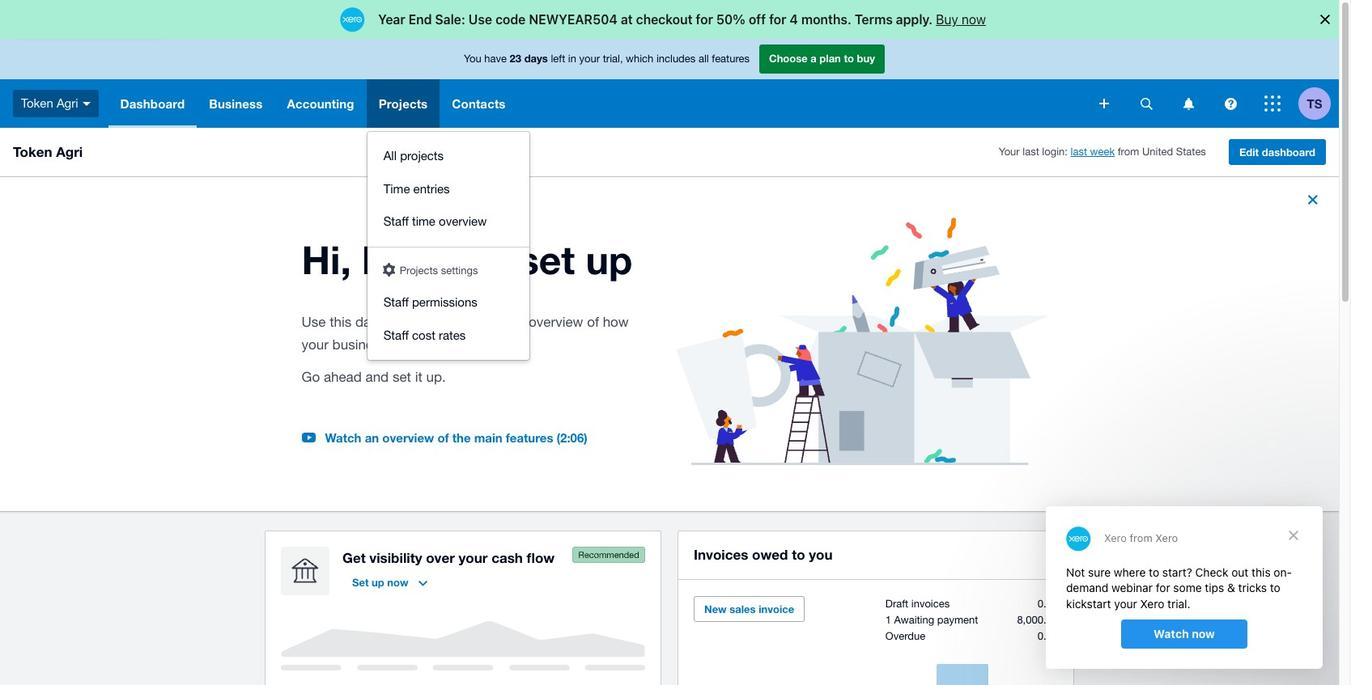 Task type: describe. For each thing, give the bounding box(es) containing it.
23
[[510, 52, 522, 65]]

1 last from the left
[[1023, 146, 1039, 158]]

(2:06)
[[557, 431, 588, 446]]

projects for projects
[[379, 96, 428, 111]]

trial,
[[603, 53, 623, 65]]

dashboard
[[120, 96, 185, 111]]

overdue link
[[886, 630, 926, 643]]

business button
[[197, 79, 275, 128]]

staff for staff time overview
[[384, 215, 409, 228]]

edit
[[1240, 146, 1259, 159]]

svg image inside token agri popup button
[[82, 102, 90, 106]]

use
[[302, 314, 326, 331]]

contacts button
[[440, 79, 518, 128]]

days
[[524, 52, 548, 65]]

from
[[1118, 146, 1140, 158]]

to for dashboard
[[425, 314, 438, 331]]

accounting button
[[275, 79, 367, 128]]

overview inside use this dashboard to get an instant overview of how your business is tracking.
[[529, 314, 583, 331]]

8,000.00 link
[[1017, 614, 1058, 626]]

0 horizontal spatial an
[[365, 431, 379, 446]]

which
[[626, 53, 654, 65]]

cost
[[412, 328, 436, 342]]

set for and
[[393, 369, 411, 386]]

is
[[391, 337, 401, 353]]

features inside you have 23 days left in your trial, which includes all features
[[712, 53, 750, 65]]

how
[[603, 314, 629, 331]]

0.00 for overdue
[[1038, 630, 1058, 643]]

you
[[809, 546, 833, 563]]

rates
[[439, 328, 466, 342]]

svg image up week
[[1100, 99, 1109, 109]]

overdue
[[886, 630, 926, 643]]

your
[[999, 146, 1020, 158]]

now
[[387, 576, 409, 589]]

staff time overview link
[[367, 206, 529, 238]]

permissions
[[412, 296, 478, 309]]

owed
[[752, 546, 788, 563]]

0 vertical spatial dialog
[[0, 0, 1351, 39]]

overview for watch an overview of the main features (2:06)
[[382, 431, 434, 446]]

go
[[302, 369, 320, 386]]

recommended icon image
[[572, 547, 645, 563]]

includes
[[657, 53, 696, 65]]

list box containing all projects
[[367, 132, 529, 360]]

a
[[811, 52, 817, 65]]

dashboard link
[[108, 79, 197, 128]]

your inside you have 23 days left in your trial, which includes all features
[[579, 53, 600, 65]]

token agri inside popup button
[[21, 96, 78, 110]]

projects settings
[[400, 264, 478, 277]]

visibility
[[370, 549, 422, 566]]

projects button
[[367, 79, 440, 128]]

set for get
[[518, 237, 575, 283]]

0.00 link for draft invoices
[[1038, 598, 1058, 610]]

invoices owed to you
[[694, 546, 833, 563]]

close image
[[1300, 187, 1326, 213]]

your last login: last week from united states
[[999, 146, 1206, 158]]

projects
[[400, 149, 444, 163]]

token inside popup button
[[21, 96, 53, 110]]

let's
[[362, 237, 437, 283]]

watch an overview of the main features (2:06) button
[[325, 431, 588, 446]]

staff permissions
[[384, 296, 478, 309]]

time entries
[[384, 182, 450, 196]]

group containing all projects
[[367, 132, 529, 360]]

up.
[[426, 369, 446, 386]]

watch
[[325, 431, 362, 446]]

draft
[[886, 598, 909, 610]]

an inside use this dashboard to get an instant overview of how your business is tracking.
[[465, 314, 480, 331]]

accounting
[[287, 96, 354, 111]]

entries
[[413, 182, 450, 196]]

1 awaiting payment link
[[886, 614, 978, 626]]

invoice
[[759, 603, 795, 616]]

staff cost rates link
[[367, 319, 529, 352]]

staff cost rates
[[384, 328, 466, 342]]

projects for projects settings
[[400, 264, 438, 277]]

staff permissions link
[[367, 287, 529, 319]]

go ahead and set it up.
[[302, 369, 446, 386]]

new sales invoice
[[704, 603, 795, 616]]

get
[[343, 549, 366, 566]]

last week button
[[1071, 146, 1115, 158]]

1 vertical spatial dialog
[[1046, 507, 1323, 670]]

united
[[1142, 146, 1173, 158]]

login:
[[1042, 146, 1068, 158]]

0 vertical spatial up
[[586, 237, 633, 283]]

use this dashboard to get an instant overview of how your business is tracking.
[[302, 314, 629, 353]]

set up now button
[[343, 570, 437, 596]]

edit dashboard
[[1240, 146, 1316, 159]]

business
[[332, 337, 387, 353]]

agri inside popup button
[[57, 96, 78, 110]]

flow
[[527, 549, 555, 566]]

sales
[[730, 603, 756, 616]]

you
[[464, 53, 482, 65]]

1
[[886, 614, 892, 626]]

settings
[[441, 264, 478, 277]]

main
[[474, 431, 503, 446]]

0 horizontal spatial features
[[506, 431, 553, 446]]

1 horizontal spatial your
[[459, 549, 488, 566]]

week
[[1090, 146, 1115, 158]]

choose
[[769, 52, 808, 65]]

watch an overview of the main features (2:06)
[[325, 431, 588, 446]]



Task type: vqa. For each thing, say whether or not it's contained in the screenshot.


Task type: locate. For each thing, give the bounding box(es) containing it.
overview left the
[[382, 431, 434, 446]]

of inside use this dashboard to get an instant overview of how your business is tracking.
[[587, 314, 599, 331]]

hi,
[[302, 237, 351, 283]]

left
[[551, 53, 565, 65]]

staff left "cost"
[[384, 328, 409, 342]]

svg image up edit dashboard button
[[1225, 98, 1237, 110]]

2 horizontal spatial your
[[579, 53, 600, 65]]

0 vertical spatial features
[[712, 53, 750, 65]]

new sales invoice button
[[694, 596, 805, 622]]

0 vertical spatial 0.00 link
[[1038, 598, 1058, 610]]

an
[[465, 314, 480, 331], [365, 431, 379, 446]]

up
[[586, 237, 633, 283], [372, 576, 384, 589]]

svg image left ts
[[1265, 96, 1281, 112]]

dashboard
[[1262, 146, 1316, 159], [355, 314, 421, 331]]

2 horizontal spatial overview
[[529, 314, 583, 331]]

get up staff permissions link
[[448, 237, 507, 283]]

0 horizontal spatial to
[[425, 314, 438, 331]]

0 horizontal spatial last
[[1023, 146, 1039, 158]]

to for plan
[[844, 52, 854, 65]]

to inside invoices owed to you link
[[792, 546, 805, 563]]

invoices
[[912, 598, 950, 610]]

8,000.00
[[1017, 614, 1058, 626]]

new
[[704, 603, 727, 616]]

0.00 up 8,000.00 link
[[1038, 598, 1058, 610]]

2 svg image from the left
[[1183, 98, 1194, 110]]

staff for staff permissions
[[384, 296, 409, 309]]

agri
[[57, 96, 78, 110], [56, 143, 83, 160]]

have
[[484, 53, 507, 65]]

tracking.
[[405, 337, 458, 353]]

banner containing ts
[[0, 39, 1339, 360]]

set up now
[[352, 576, 409, 589]]

2 0.00 link from the top
[[1038, 630, 1058, 643]]

0.00
[[1038, 598, 1058, 610], [1038, 630, 1058, 643]]

1 vertical spatial an
[[365, 431, 379, 446]]

it
[[415, 369, 422, 386]]

this
[[330, 314, 352, 331]]

and
[[366, 369, 389, 386]]

hi, let's get set up
[[302, 237, 633, 283]]

set left it
[[393, 369, 411, 386]]

1 horizontal spatial overview
[[439, 215, 487, 228]]

draft invoices link
[[886, 598, 950, 610]]

your right in
[[579, 53, 600, 65]]

1 horizontal spatial of
[[587, 314, 599, 331]]

1 vertical spatial to
[[425, 314, 438, 331]]

token agri
[[21, 96, 78, 110], [13, 143, 83, 160]]

to inside use this dashboard to get an instant overview of how your business is tracking.
[[425, 314, 438, 331]]

2 vertical spatial overview
[[382, 431, 434, 446]]

1 horizontal spatial features
[[712, 53, 750, 65]]

overview down time entries 'link'
[[439, 215, 487, 228]]

features
[[712, 53, 750, 65], [506, 431, 553, 446]]

banking preview line graph image
[[281, 622, 645, 671]]

1 horizontal spatial to
[[792, 546, 805, 563]]

buy
[[857, 52, 875, 65]]

all projects
[[384, 149, 444, 163]]

1 vertical spatial 0.00 link
[[1038, 630, 1058, 643]]

svg image up states
[[1183, 98, 1194, 110]]

ahead
[[324, 369, 362, 386]]

0 vertical spatial dashboard
[[1262, 146, 1316, 159]]

1 vertical spatial token agri
[[13, 143, 83, 160]]

0 vertical spatial get
[[448, 237, 507, 283]]

up up how at the left
[[586, 237, 633, 283]]

group
[[367, 132, 529, 360]]

svg image
[[1141, 98, 1153, 110], [1183, 98, 1194, 110]]

set up instant
[[518, 237, 575, 283]]

1 vertical spatial staff
[[384, 296, 409, 309]]

svg image left dashboard
[[82, 102, 90, 106]]

get visibility over your cash flow
[[343, 549, 555, 566]]

2 vertical spatial your
[[459, 549, 488, 566]]

0 vertical spatial an
[[465, 314, 480, 331]]

2 last from the left
[[1071, 146, 1087, 158]]

projects up all projects
[[379, 96, 428, 111]]

your right over
[[459, 549, 488, 566]]

staff
[[384, 215, 409, 228], [384, 296, 409, 309], [384, 328, 409, 342]]

ts button
[[1299, 79, 1339, 128]]

contacts
[[452, 96, 506, 111]]

0 vertical spatial staff
[[384, 215, 409, 228]]

2 vertical spatial to
[[792, 546, 805, 563]]

0 vertical spatial projects
[[379, 96, 428, 111]]

0 vertical spatial 0.00
[[1038, 598, 1058, 610]]

overview right instant
[[529, 314, 583, 331]]

staff for staff cost rates
[[384, 328, 409, 342]]

banner
[[0, 39, 1339, 360]]

dashboard inside button
[[1262, 146, 1316, 159]]

get
[[448, 237, 507, 283], [441, 314, 461, 331]]

0.00 link for overdue
[[1038, 630, 1058, 643]]

2 vertical spatial staff
[[384, 328, 409, 342]]

dialog
[[0, 0, 1351, 39], [1046, 507, 1323, 670]]

staff left time
[[384, 215, 409, 228]]

the
[[452, 431, 471, 446]]

of
[[587, 314, 599, 331], [438, 431, 449, 446]]

1 vertical spatial up
[[372, 576, 384, 589]]

0 vertical spatial to
[[844, 52, 854, 65]]

time entries link
[[367, 173, 529, 206]]

all
[[699, 53, 709, 65]]

all
[[384, 149, 397, 163]]

banking icon image
[[281, 547, 330, 596]]

up right set
[[372, 576, 384, 589]]

0 vertical spatial agri
[[57, 96, 78, 110]]

of left the
[[438, 431, 449, 446]]

dashboard right edit at the right of the page
[[1262, 146, 1316, 159]]

1 0.00 from the top
[[1038, 598, 1058, 610]]

choose a plan to buy
[[769, 52, 875, 65]]

overview for staff time overview
[[439, 215, 487, 228]]

you have 23 days left in your trial, which includes all features
[[464, 52, 750, 65]]

0 vertical spatial set
[[518, 237, 575, 283]]

invoices owed to you link
[[694, 544, 833, 566]]

2 agri from the top
[[56, 143, 83, 160]]

dashboard inside use this dashboard to get an instant overview of how your business is tracking.
[[355, 314, 421, 331]]

your
[[579, 53, 600, 65], [302, 337, 329, 353], [459, 549, 488, 566]]

0.00 down 8,000.00 link
[[1038, 630, 1058, 643]]

features right all
[[712, 53, 750, 65]]

features right main
[[506, 431, 553, 446]]

up inside button
[[372, 576, 384, 589]]

0.00 link up 8,000.00 link
[[1038, 598, 1058, 610]]

edit dashboard button
[[1229, 139, 1326, 165]]

to left buy
[[844, 52, 854, 65]]

to down staff permissions
[[425, 314, 438, 331]]

all projects link
[[367, 140, 529, 173]]

1 horizontal spatial set
[[518, 237, 575, 283]]

svg image up the united
[[1141, 98, 1153, 110]]

1 horizontal spatial up
[[586, 237, 633, 283]]

last right your
[[1023, 146, 1039, 158]]

0 vertical spatial overview
[[439, 215, 487, 228]]

0 horizontal spatial up
[[372, 576, 384, 589]]

1 horizontal spatial last
[[1071, 146, 1087, 158]]

time
[[384, 182, 410, 196]]

1 0.00 link from the top
[[1038, 598, 1058, 610]]

1 horizontal spatial svg image
[[1183, 98, 1194, 110]]

last left week
[[1071, 146, 1087, 158]]

overview inside group
[[439, 215, 487, 228]]

0 vertical spatial of
[[587, 314, 599, 331]]

states
[[1176, 146, 1206, 158]]

1 vertical spatial get
[[441, 314, 461, 331]]

2 horizontal spatial to
[[844, 52, 854, 65]]

1 vertical spatial agri
[[56, 143, 83, 160]]

instant
[[484, 314, 525, 331]]

dashboard up is
[[355, 314, 421, 331]]

projects inside dropdown button
[[379, 96, 428, 111]]

0 horizontal spatial dashboard
[[355, 314, 421, 331]]

draft invoices
[[886, 598, 950, 610]]

0 horizontal spatial your
[[302, 337, 329, 353]]

1 vertical spatial features
[[506, 431, 553, 446]]

1 horizontal spatial dashboard
[[1262, 146, 1316, 159]]

1 svg image from the left
[[1141, 98, 1153, 110]]

awaiting
[[894, 614, 935, 626]]

to inside banner
[[844, 52, 854, 65]]

1 horizontal spatial an
[[465, 314, 480, 331]]

set
[[352, 576, 369, 589]]

0 horizontal spatial set
[[393, 369, 411, 386]]

1 vertical spatial your
[[302, 337, 329, 353]]

time
[[412, 215, 436, 228]]

0 vertical spatial token agri
[[21, 96, 78, 110]]

get inside use this dashboard to get an instant overview of how your business is tracking.
[[441, 314, 461, 331]]

projects inside group
[[400, 264, 438, 277]]

0.00 for draft invoices
[[1038, 598, 1058, 610]]

invoices
[[694, 546, 748, 563]]

1 vertical spatial 0.00
[[1038, 630, 1058, 643]]

projects right the header icon
[[400, 264, 438, 277]]

of left how at the left
[[587, 314, 599, 331]]

1 staff from the top
[[384, 215, 409, 228]]

staff time overview
[[384, 215, 487, 228]]

1 vertical spatial of
[[438, 431, 449, 446]]

staff down the header icon
[[384, 296, 409, 309]]

cartoon office workers image
[[676, 218, 1050, 465]]

over
[[426, 549, 455, 566]]

0 vertical spatial token
[[21, 96, 53, 110]]

1 vertical spatial projects
[[400, 264, 438, 277]]

get down permissions
[[441, 314, 461, 331]]

2 staff from the top
[[384, 296, 409, 309]]

0 horizontal spatial svg image
[[1141, 98, 1153, 110]]

token agri button
[[0, 79, 108, 128]]

in
[[568, 53, 577, 65]]

cash
[[492, 549, 523, 566]]

ts
[[1307, 96, 1323, 111]]

1 vertical spatial overview
[[529, 314, 583, 331]]

svg image
[[1265, 96, 1281, 112], [1225, 98, 1237, 110], [1100, 99, 1109, 109], [82, 102, 90, 106]]

list box
[[367, 132, 529, 360]]

0.00 link down 8,000.00 link
[[1038, 630, 1058, 643]]

an left instant
[[465, 314, 480, 331]]

header image
[[383, 263, 395, 277]]

3 staff from the top
[[384, 328, 409, 342]]

an right watch
[[365, 431, 379, 446]]

your down use
[[302, 337, 329, 353]]

0 horizontal spatial of
[[438, 431, 449, 446]]

1 vertical spatial token
[[13, 143, 52, 160]]

2 0.00 from the top
[[1038, 630, 1058, 643]]

your inside use this dashboard to get an instant overview of how your business is tracking.
[[302, 337, 329, 353]]

1 vertical spatial set
[[393, 369, 411, 386]]

1 vertical spatial dashboard
[[355, 314, 421, 331]]

1 agri from the top
[[57, 96, 78, 110]]

0.00 link
[[1038, 598, 1058, 610], [1038, 630, 1058, 643]]

to left you
[[792, 546, 805, 563]]

0 horizontal spatial overview
[[382, 431, 434, 446]]

0 vertical spatial your
[[579, 53, 600, 65]]



